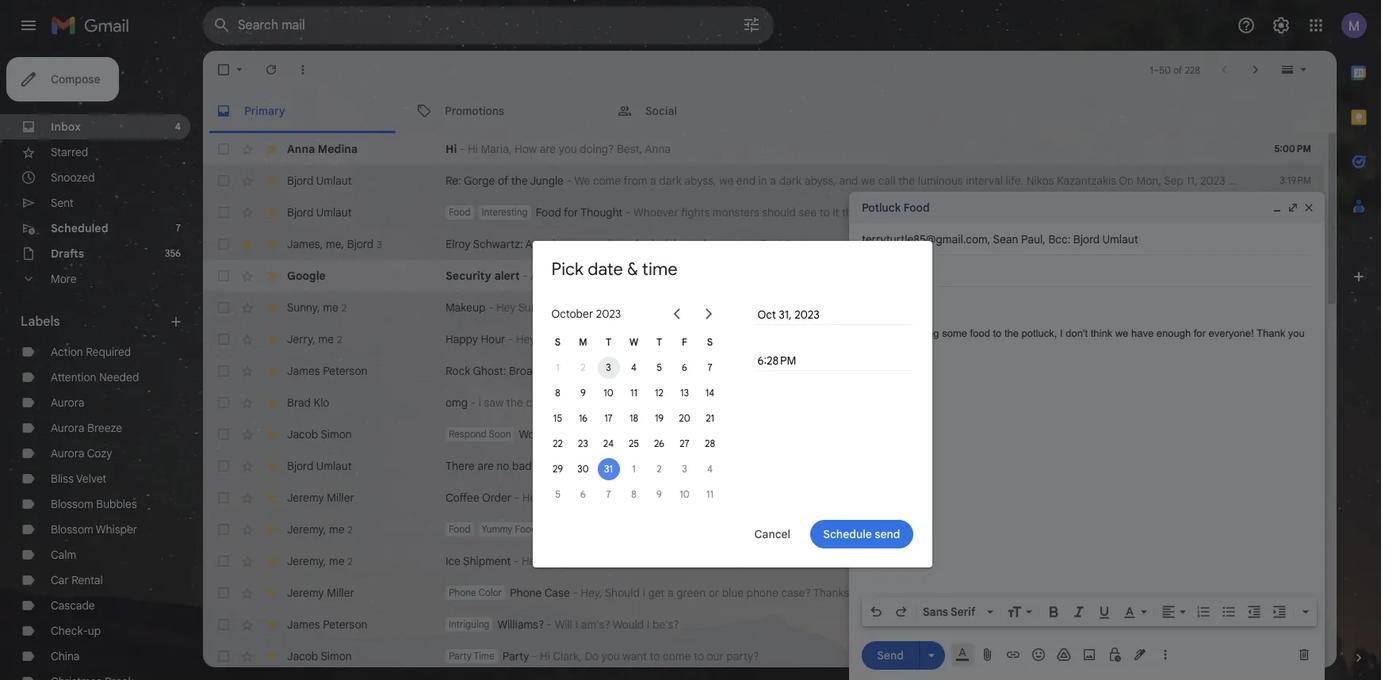 Task type: locate. For each thing, give the bounding box(es) containing it.
1 nov cell
[[621, 457, 647, 482]]

1 vertical spatial it
[[770, 332, 776, 346]]

1 horizontal spatial new
[[854, 269, 874, 283]]

t column header left w at the left of the page
[[596, 330, 621, 355]]

11, up <millerjeremy500@gmail.com> at the right bottom
[[1331, 523, 1342, 537]]

9 nov cell
[[647, 482, 672, 507]]

0 vertical spatial 26
[[1301, 333, 1311, 345]]

dark up whoever
[[659, 174, 682, 188]]

hi down 15
[[555, 427, 566, 442]]

1 row from the top
[[203, 133, 1324, 165]]

row containing sunny
[[203, 292, 1381, 324]]

10 row from the top
[[203, 419, 1324, 450]]

0 horizontal spatial 11,
[[1023, 554, 1034, 569]]

i left personally
[[680, 523, 683, 537]]

1 horizontal spatial bad
[[639, 459, 658, 473]]

jacob for hi maria, when are you coming back to work? best, jacob
[[287, 427, 318, 442]]

search mail image
[[208, 11, 236, 40]]

stage!
[[731, 364, 762, 378]]

1 horizontal spatial 11,
[[1186, 174, 1198, 188]]

suggestions...
[[535, 459, 604, 473]]

we left noticed at right
[[785, 269, 801, 283]]

2 borrow from the left
[[1335, 301, 1371, 315]]

3 for '3 nov' cell
[[682, 463, 687, 475]]

6 inside 6 oct cell
[[682, 362, 687, 373]]

tab list containing primary
[[203, 89, 1337, 133]]

1,
[[915, 301, 922, 315]]

2 jeremy , me 2 from the top
[[287, 554, 353, 568]]

1 vertical spatial 7
[[708, 362, 712, 373]]

11 important according to google magic. switch from the top
[[263, 522, 279, 538]]

0 horizontal spatial bad
[[512, 459, 532, 473]]

4 important according to google magic. switch from the top
[[263, 300, 279, 316]]

0 vertical spatial 10
[[604, 387, 614, 399]]

3 bjord umlaut from the top
[[287, 459, 352, 473]]

nikos
[[1027, 174, 1054, 188]]

that left every on the right top of the page
[[903, 237, 924, 251]]

2 sep 11 from the top
[[1285, 618, 1311, 630]]

umlaut
[[316, 174, 352, 188], [316, 205, 352, 220], [316, 459, 352, 473]]

1 vertical spatial is
[[575, 491, 583, 505]]

respond soon work - hi maria, when are you coming back to work? best, jacob
[[449, 427, 846, 442]]

2 oct cell
[[570, 355, 596, 381]]

phone left case
[[510, 586, 542, 600]]

me for 11th important according to google magic. switch from the top
[[329, 522, 345, 536]]

1 bjord umlaut from the top
[[287, 174, 352, 188]]

9 row from the top
[[203, 387, 1324, 419]]

0 horizontal spatial your
[[586, 491, 609, 505]]

8 inside '8 oct' cell
[[555, 387, 560, 399]]

7 row from the top
[[203, 324, 1324, 355]]

to right 'see' at the top
[[820, 205, 830, 220]]

into
[[1247, 205, 1266, 220]]

mac left device.
[[1061, 269, 1082, 283]]

drafts
[[51, 247, 84, 261]]

- left jean
[[725, 237, 730, 251]]

1 vertical spatial maria,
[[1273, 301, 1304, 315]]

1 jacob simon from the top
[[287, 427, 352, 442]]

call
[[878, 174, 896, 188]]

1 truck from the left
[[799, 523, 825, 537]]

12 oct cell
[[647, 381, 672, 406]]

1 vertical spatial jeremy miller
[[287, 586, 354, 600]]

356
[[165, 247, 181, 259]]

<sunnyupside33@gmail.com>
[[1065, 301, 1214, 315]]

0 horizontal spatial party
[[449, 650, 472, 662]]

row containing google
[[203, 260, 1381, 292]]

1 horizontal spatial hey,
[[581, 586, 602, 600]]

1 for 1 nov cell
[[632, 463, 636, 475]]

snoozed
[[51, 170, 95, 185]]

bad right just
[[639, 459, 658, 473]]

0 vertical spatial not
[[983, 205, 999, 220]]

0 vertical spatial for
[[564, 205, 578, 220]]

1 vertical spatial 6
[[580, 488, 586, 500]]

yummy
[[482, 523, 513, 535]]

1 sep 11 from the top
[[1285, 587, 1311, 599]]

3 inside "3 oct" cell
[[606, 362, 611, 373]]

1 horizontal spatial 10
[[680, 488, 690, 500]]

0 vertical spatial jeremy,
[[638, 523, 677, 537]]

aurora breeze
[[51, 421, 122, 435]]

1 inside "cell"
[[556, 362, 560, 373]]

Time field
[[756, 352, 911, 369]]

3 inside james , me , bjord 3
[[377, 238, 382, 250]]

hey, left 5 nov cell
[[522, 491, 544, 505]]

2 sign- from the left
[[877, 269, 903, 283]]

ice
[[669, 554, 684, 569]]

0 vertical spatial wrote:
[[1217, 301, 1248, 315]]

5 down 29 oct cell
[[555, 488, 560, 500]]

1 vertical spatial 11,
[[1331, 523, 1342, 537]]

t
[[606, 336, 611, 348], [656, 336, 662, 348]]

labels heading
[[21, 314, 168, 330]]

bjord umlaut up james , me , bjord 3
[[287, 205, 352, 220]]

1 horizontal spatial am
[[1270, 174, 1287, 188]]

sep 11 down <millerjeremy500@gmail.com> at the right bottom
[[1285, 587, 1311, 599]]

1 horizontal spatial 1
[[632, 463, 636, 475]]

on left &
[[602, 269, 614, 283]]

0 horizontal spatial happy
[[446, 332, 478, 346]]

1 google from the left
[[287, 269, 326, 283]]

7 inside cell
[[606, 488, 611, 500]]

26 inside cell
[[654, 438, 665, 450]]

cascade
[[51, 599, 95, 613]]

3 umlaut from the top
[[316, 459, 352, 473]]

anna left medina
[[287, 142, 315, 156]]

1 s from the left
[[555, 336, 561, 348]]

promotions tab
[[404, 89, 603, 133]]

pick date & time heading
[[551, 258, 678, 279]]

0 horizontal spatial s column header
[[545, 330, 570, 355]]

monster.
[[1055, 205, 1098, 220]]

1 vertical spatial time
[[977, 332, 999, 346]]

reason,
[[1106, 237, 1143, 251]]

phone
[[510, 586, 542, 600], [449, 587, 476, 599]]

1 horizontal spatial anna
[[645, 142, 671, 156]]

jeremy, left the
[[543, 554, 582, 569]]

important according to google magic. switch
[[263, 141, 279, 157], [263, 205, 279, 220], [263, 268, 279, 284], [263, 300, 279, 316], [263, 331, 279, 347], [263, 363, 279, 379], [263, 395, 279, 411], [263, 427, 279, 442], [263, 458, 279, 474], [263, 490, 279, 506], [263, 522, 279, 538], [263, 553, 279, 569], [263, 585, 279, 601], [263, 617, 279, 633], [263, 649, 279, 664]]

umlaut down medina
[[316, 174, 352, 188]]

0 vertical spatial it
[[833, 205, 839, 220]]

time down television
[[642, 258, 678, 279]]

0 horizontal spatial mac
[[617, 269, 639, 283]]

1 vertical spatial aurora
[[51, 421, 84, 435]]

more button
[[0, 266, 190, 292]]

27
[[680, 438, 690, 450]]

0 vertical spatial regards,
[[777, 301, 818, 315]]

0 vertical spatial am
[[1270, 174, 1287, 188]]

s for 1st s "column header"
[[555, 336, 561, 348]]

you left doing?
[[559, 142, 577, 156]]

1 horizontal spatial t column header
[[647, 330, 672, 355]]

1 t column header from the left
[[596, 330, 621, 355]]

jeremy, down order?
[[638, 523, 677, 537]]

grid inside pick date & time dialog
[[545, 330, 723, 507]]

1 important according to google magic. switch from the top
[[263, 141, 279, 157]]

0 horizontal spatial regards,
[[777, 301, 818, 315]]

blossom bubbles
[[51, 497, 137, 511]]

sign- up sun,
[[877, 269, 903, 283]]

1 vertical spatial 1
[[632, 463, 636, 475]]

cell
[[1267, 236, 1324, 252], [1267, 268, 1324, 284], [1267, 300, 1324, 316], [1267, 363, 1324, 379], [1267, 395, 1324, 411], [1267, 427, 1324, 442], [1267, 458, 1324, 474], [1267, 490, 1324, 506], [1267, 522, 1324, 538], [1267, 553, 1324, 569]]

26 down 19 oct 'cell'
[[654, 438, 665, 450]]

1 vertical spatial sep 11
[[1285, 618, 1311, 630]]

hands
[[968, 523, 1000, 537]]

tab list
[[1337, 51, 1381, 623], [203, 89, 1337, 133]]

mon, down hands at the bottom
[[973, 554, 998, 569]]

11, down down
[[1023, 554, 1034, 569]]

blossom for blossom whisper
[[51, 523, 93, 537]]

are down 18
[[634, 427, 650, 442]]

0 horizontal spatial 6
[[580, 488, 586, 500]]

it
[[833, 205, 839, 220], [770, 332, 776, 346]]

device.
[[1085, 269, 1121, 283]]

2 horizontal spatial 11,
[[1331, 523, 1342, 537]]

2023 inside row
[[596, 306, 621, 321]]

end
[[736, 174, 756, 188]]

send
[[875, 527, 900, 541]]

7 for 7 oct cell
[[708, 362, 712, 373]]

1 left 2 oct cell
[[556, 362, 560, 373]]

1 vertical spatial peterson
[[323, 364, 368, 378]]

aurora down aurora link on the left bottom of the page
[[51, 421, 84, 435]]

11 right 'other'
[[630, 387, 637, 399]]

color
[[479, 587, 502, 599]]

regards, up "happy hour - hey jerry, unfortunately, i will not be able to make it to happy hour. i hope you have a great time though! sincerely, maria"
[[777, 301, 818, 315]]

28 oct cell
[[697, 431, 723, 457]]

0 horizontal spatial 9
[[580, 387, 586, 399]]

1 vertical spatial simon
[[321, 649, 352, 664]]

a right noticed at right
[[845, 269, 851, 283]]

0 horizontal spatial anna
[[287, 142, 315, 156]]

1 horizontal spatial borrow
[[1335, 301, 1371, 315]]

blossom for blossom bubbles
[[51, 497, 93, 511]]

2 if from the left
[[1358, 269, 1364, 283]]

9 for 9 nov cell
[[657, 488, 662, 500]]

1 vertical spatial we
[[785, 269, 801, 283]]

i
[[1330, 301, 1332, 315], [643, 332, 646, 346], [857, 332, 859, 346], [680, 523, 683, 537], [643, 586, 645, 600], [575, 618, 578, 632], [647, 618, 650, 632]]

james peterson for 14th important according to google magic. switch from the top
[[287, 618, 368, 632]]

social tab
[[604, 89, 804, 133]]

2 james peterson from the top
[[287, 618, 368, 632]]

1 dark from the left
[[659, 174, 682, 188]]

4 inside labels navigation
[[175, 121, 181, 132]]

google up 2:01
[[953, 269, 989, 283]]

2 vertical spatial aurora
[[51, 446, 84, 461]]

hour.
[[827, 332, 854, 346]]

mon, up <millerjeremy500@gmail.com> at the right bottom
[[1281, 523, 1306, 537]]

you left have
[[891, 332, 909, 346]]

2 vertical spatial peterson
[[323, 618, 368, 632]]

0 horizontal spatial 7
[[176, 222, 181, 234]]

2 vertical spatial 11,
[[1023, 554, 1034, 569]]

7 oct cell
[[697, 355, 723, 381]]

1 horizontal spatial 5
[[657, 362, 662, 373]]

1 horizontal spatial google
[[953, 269, 989, 283]]

2 aurora from the top
[[51, 421, 84, 435]]

order
[[482, 491, 511, 505]]

8 inside 8 nov cell
[[631, 488, 637, 500]]

3 aurora from the top
[[51, 446, 84, 461]]

2
[[342, 302, 347, 314], [337, 333, 342, 345], [581, 362, 586, 373], [657, 463, 662, 475], [348, 524, 353, 536], [348, 555, 353, 567]]

1 vertical spatial am
[[1105, 554, 1122, 569]]

5 for 5 oct cell
[[657, 362, 662, 373]]

2 we from the left
[[861, 174, 876, 188]]

2 blossom from the top
[[51, 523, 93, 537]]

aurora up the bliss
[[51, 446, 84, 461]]

29
[[553, 463, 563, 475]]

best up make
[[751, 301, 774, 315]]

None search field
[[203, 6, 774, 44]]

6 for 6 oct cell
[[682, 362, 687, 373]]

sep 26
[[1282, 333, 1311, 345]]

snoozed link
[[51, 170, 95, 185]]

intriguing
[[449, 618, 490, 630]]

2 s from the left
[[707, 336, 713, 348]]

2 dark from the left
[[779, 174, 802, 188]]

1 horizontal spatial t
[[656, 336, 662, 348]]

jacob
[[287, 427, 318, 442], [815, 427, 846, 442], [287, 649, 318, 664]]

2 vertical spatial not
[[667, 332, 684, 346]]

0 vertical spatial 9
[[580, 387, 586, 399]]

2 vertical spatial umlaut
[[316, 459, 352, 473]]

main content
[[203, 51, 1381, 680]]

1 inside cell
[[632, 463, 636, 475]]

0 vertical spatial jeremy miller
[[287, 491, 354, 505]]

best, up from
[[617, 142, 642, 156]]

3 important according to google magic. switch from the top
[[263, 268, 279, 284]]

support image
[[1237, 16, 1256, 35]]

1 vertical spatial james peterson
[[287, 618, 368, 632]]

1 vertical spatial hey,
[[581, 586, 602, 600]]

3 for "3 oct" cell
[[606, 362, 611, 373]]

2 jacob simon from the top
[[287, 649, 352, 664]]

16 row from the top
[[203, 609, 1324, 641]]

14 row from the top
[[203, 546, 1381, 577]]

google up sunny , me 2
[[287, 269, 326, 283]]

1 oct cell
[[545, 355, 570, 381]]

1 horizontal spatial wrote:
[[1352, 554, 1381, 569]]

1 horizontal spatial for
[[785, 554, 799, 569]]

,
[[320, 237, 323, 251], [341, 237, 344, 251], [317, 300, 320, 314], [313, 332, 316, 346], [323, 522, 326, 536], [323, 554, 326, 568]]

the left the jungle
[[511, 174, 528, 188]]

ch
[[1369, 237, 1381, 251]]

watch
[[570, 364, 602, 378]]

10 inside 'cell'
[[680, 488, 690, 500]]

21 oct cell
[[697, 406, 723, 431]]

scheduled
[[51, 221, 108, 235]]

2 horizontal spatial on
[[1036, 269, 1049, 283]]

ice shipment - hey jeremy, the shipment of ice has arrived, thanks for the heads up! sincerely, maria on mon, sep 11, 2023 at 10:41 am jeremy miller <millerjeremy500@gmail.com> wrote:
[[446, 554, 1381, 569]]

does
[[955, 205, 980, 220]]

0 horizontal spatial of
[[498, 174, 508, 188]]

is right what
[[575, 491, 583, 505]]

that up once on the right of page
[[842, 205, 862, 220]]

important mainly because it was sent directly to you. switch
[[263, 173, 279, 189]]

the up 16
[[583, 396, 600, 410]]

0 vertical spatial sincerely,
[[1044, 332, 1092, 346]]

from
[[624, 174, 647, 188]]

re:
[[446, 174, 461, 188]]

sincerely, down the send
[[874, 554, 922, 569]]

mon, up gaze
[[1137, 174, 1161, 188]]

s left m
[[555, 336, 561, 348]]

2 horizontal spatial maria,
[[1273, 301, 1304, 315]]

9 oct cell
[[570, 381, 596, 406]]

1 horizontal spatial mac
[[1061, 269, 1082, 283]]

14 important according to google magic. switch from the top
[[263, 617, 279, 633]]

maria, left can
[[1273, 301, 1304, 315]]

0 horizontal spatial best
[[751, 301, 774, 315]]

time
[[474, 650, 495, 662]]

food
[[536, 205, 561, 220], [449, 206, 471, 218], [449, 523, 471, 535], [515, 523, 537, 535]]

5 important according to google magic. switch from the top
[[263, 331, 279, 347]]

bliss velvet link
[[51, 472, 107, 486]]

0 horizontal spatial we
[[574, 174, 590, 188]]

happy
[[446, 332, 478, 346], [792, 332, 824, 346]]

schedule send button
[[811, 520, 913, 549]]

food up american
[[536, 205, 561, 220]]

jeremy
[[287, 491, 324, 505], [729, 491, 766, 505], [287, 522, 323, 536], [287, 554, 323, 568], [1124, 554, 1161, 569], [287, 586, 324, 600]]

4 cell from the top
[[1267, 363, 1324, 379]]

and left call
[[839, 174, 858, 188]]

mariaaawilliams@gmail.com
[[641, 269, 783, 283]]

19 oct cell
[[647, 406, 672, 431]]

0 horizontal spatial dark
[[659, 174, 682, 188]]

to right the able
[[727, 332, 737, 346]]

there
[[446, 459, 475, 473]]

work?
[[754, 427, 784, 442]]

sign- up course
[[564, 269, 590, 283]]

1 simon from the top
[[321, 427, 352, 442]]

6 cell from the top
[[1267, 427, 1324, 442]]

1 vertical spatial wrote:
[[1352, 554, 1381, 569]]

am right 10:24
[[1270, 174, 1287, 188]]

0 horizontal spatial mon,
[[973, 554, 998, 569]]

am's?
[[581, 618, 610, 632]]

10 nov cell
[[672, 482, 697, 507]]

check-up link
[[51, 624, 101, 638]]

11 row from the top
[[203, 450, 1324, 482]]

schwartz:
[[473, 237, 523, 251]]

grid
[[545, 330, 723, 507]]

course
[[569, 301, 604, 315]]

22 oct cell
[[545, 431, 570, 457]]

0 vertical spatial 5
[[657, 362, 662, 373]]

sep 4
[[1287, 650, 1311, 662]]

1 for 1 oct "cell"
[[556, 362, 560, 373]]

2 happy from the left
[[792, 332, 824, 346]]

3 oct cell
[[596, 355, 621, 381]]

pick
[[551, 258, 584, 279]]

1 horizontal spatial truck
[[1103, 523, 1129, 537]]

4 row from the top
[[203, 228, 1381, 260]]

able
[[702, 332, 724, 346]]

1 horizontal spatial 6
[[682, 362, 687, 373]]

is left the 'born'
[[1028, 237, 1036, 251]]

am right 10:41
[[1105, 554, 1122, 569]]

how
[[515, 142, 537, 156]]

calm link
[[51, 548, 76, 562]]

2 mac from the left
[[1061, 269, 1082, 283]]

16 oct cell
[[570, 406, 596, 431]]

1 horizontal spatial come
[[663, 649, 691, 664]]

regards,
[[777, 301, 818, 315], [1188, 523, 1230, 537]]

your down every on the right top of the page
[[928, 269, 950, 283]]

9 inside 9 oct cell
[[580, 387, 586, 399]]

not down ch
[[1367, 269, 1381, 283]]

8 important according to google magic. switch from the top
[[263, 427, 279, 442]]

maria down truck.
[[925, 554, 953, 569]]

best right the la!
[[1163, 523, 1185, 537]]

1 vertical spatial for
[[785, 554, 799, 569]]

2 new from the left
[[854, 269, 874, 283]]

s column header right f
[[697, 330, 723, 355]]

10:41
[[1078, 554, 1102, 569]]

3 row from the top
[[203, 197, 1381, 228]]

6 nov cell
[[570, 482, 596, 507]]

6 row from the top
[[203, 292, 1381, 324]]

writer.
[[692, 237, 722, 251]]

row
[[203, 133, 1324, 165], [203, 165, 1381, 197], [203, 197, 1381, 228], [203, 228, 1381, 260], [203, 260, 1381, 292], [203, 292, 1381, 324], [203, 324, 1324, 355], [203, 355, 1324, 387], [203, 387, 1324, 419], [203, 419, 1324, 450], [203, 450, 1324, 482], [203, 482, 1324, 514], [203, 514, 1381, 546], [203, 546, 1381, 577], [203, 577, 1324, 609], [203, 609, 1324, 641], [203, 641, 1324, 672]]

thanks,
[[813, 586, 852, 600]]

s column header
[[545, 330, 570, 355], [697, 330, 723, 355]]

1 vertical spatial of
[[1240, 237, 1251, 251]]

Date field
[[756, 306, 911, 323]]

we down doing?
[[574, 174, 590, 188]]

abyss, right an
[[1284, 205, 1316, 220]]

1 james peterson from the top
[[287, 364, 368, 378]]

3 cell from the top
[[1267, 300, 1324, 316]]

2 t from the left
[[656, 336, 662, 348]]

1 aurora from the top
[[51, 396, 84, 410]]

main content containing primary
[[203, 51, 1381, 680]]

jean
[[733, 237, 758, 251]]

2 vertical spatial bjord umlaut
[[287, 459, 352, 473]]

phone color phone case - hey, should i get a green or blue phone case? thanks, jer
[[449, 586, 871, 600]]

aurora for aurora cozy
[[51, 446, 84, 461]]

your
[[928, 269, 950, 283], [586, 491, 609, 505]]

10 inside cell
[[604, 387, 614, 399]]

24
[[603, 438, 614, 450]]

grid containing s
[[545, 330, 723, 507]]

0 vertical spatial 8
[[555, 387, 560, 399]]

1 blossom from the top
[[51, 497, 93, 511]]

11,
[[1186, 174, 1198, 188], [1331, 523, 1342, 537], [1023, 554, 1034, 569]]

regards, right the la!
[[1188, 523, 1230, 537]]

aurora down attention
[[51, 396, 84, 410]]

11 nov cell
[[697, 482, 723, 507]]

2 t column header from the left
[[647, 330, 672, 355]]

9 inside 9 nov cell
[[657, 488, 662, 500]]

0 horizontal spatial jeremy,
[[543, 554, 582, 569]]

8 for '8 oct' cell
[[555, 387, 560, 399]]

1 horizontal spatial best
[[1163, 523, 1185, 537]]

0 vertical spatial sep 11
[[1285, 587, 1311, 599]]

24 oct cell
[[596, 431, 621, 457]]

the left taco
[[861, 523, 878, 537]]

1 borrow from the left
[[649, 301, 685, 315]]

refresh image
[[263, 62, 279, 78]]

8 for 8 nov cell
[[631, 488, 637, 500]]

28
[[705, 438, 715, 450]]

2 umlaut from the top
[[316, 205, 352, 220]]

7 left coffee
[[606, 488, 611, 500]]

james peterson for 6th important according to google magic. switch from the top of the page
[[287, 364, 368, 378]]

zone
[[907, 523, 932, 537]]

bjord
[[287, 174, 313, 188], [287, 205, 313, 220], [347, 237, 374, 251], [287, 459, 313, 473]]

1 jeremy miller from the top
[[287, 491, 354, 505]]

compose button
[[6, 57, 119, 101]]

0 horizontal spatial t
[[606, 336, 611, 348]]

wil
[[1370, 205, 1381, 220]]

and left dies on the right top of the page
[[1309, 237, 1328, 251]]

7 for 7 nov cell
[[606, 488, 611, 500]]

1 t from the left
[[606, 336, 611, 348]]

aurora for aurora breeze
[[51, 421, 84, 435]]

mac up can
[[617, 269, 639, 283]]

unfortunately,
[[569, 332, 640, 346]]

2 simon from the top
[[321, 649, 352, 664]]

truck.
[[934, 523, 965, 537]]

at
[[1228, 174, 1238, 188], [953, 301, 963, 315], [1373, 523, 1381, 537], [1065, 554, 1075, 569]]

7 inside cell
[[708, 362, 712, 373]]

of
[[498, 174, 508, 188], [1240, 237, 1251, 251], [656, 554, 666, 569]]

5 row from the top
[[203, 260, 1381, 292]]

2:45 pm
[[1278, 206, 1311, 218]]

truck right food
[[799, 523, 825, 537]]

bjord umlaut down klo on the bottom left
[[287, 459, 352, 473]]

11 inside cell
[[707, 488, 714, 500]]

4 inside 4 nov cell
[[707, 463, 713, 475]]

and
[[839, 174, 858, 188], [620, 237, 639, 251], [1309, 237, 1328, 251]]

0 vertical spatial 3
[[377, 238, 382, 250]]

0 vertical spatial aurora
[[51, 396, 84, 410]]

6 inside 6 nov cell
[[580, 488, 586, 500]]

1 down the 25 oct cell
[[632, 463, 636, 475]]

2 vertical spatial of
[[656, 554, 666, 569]]

umlaut down klo on the bottom left
[[316, 459, 352, 473]]

i right can
[[1330, 301, 1332, 315]]

13 important according to google magic. switch from the top
[[263, 585, 279, 601]]

on up if
[[1119, 174, 1134, 188]]

1 vertical spatial 5
[[555, 488, 560, 500]]

blossom
[[51, 497, 93, 511], [51, 523, 93, 537]]

31 oct cell
[[596, 457, 621, 482]]

6 right what
[[580, 488, 586, 500]]

2 row from the top
[[203, 165, 1381, 197]]

t column header
[[596, 330, 621, 355], [647, 330, 672, 355]]

9 right dog on the bottom of the page
[[580, 387, 586, 399]]

3 inside '3 nov' cell
[[682, 463, 687, 475]]

12 important according to google magic. switch from the top
[[263, 553, 279, 569]]



Task type: vqa. For each thing, say whether or not it's contained in the screenshot.
Eloise at the left
no



Task type: describe. For each thing, give the bounding box(es) containing it.
15 important according to google magic. switch from the top
[[263, 649, 279, 664]]

11 up sep 4
[[1304, 618, 1311, 630]]

james , me , bjord 3
[[287, 237, 382, 251]]

0 horizontal spatial on
[[602, 269, 614, 283]]

hi up re:
[[446, 142, 457, 156]]

aurora cozy link
[[51, 446, 112, 461]]

on down truck.
[[956, 554, 970, 569]]

sunny,
[[518, 301, 551, 315]]

if
[[1124, 205, 1130, 220]]

party inside 'party time party - hi clark, do you want to come to our party?'
[[449, 650, 472, 662]]

i right w at the left of the page
[[643, 332, 646, 346]]

6 important according to google magic. switch from the top
[[263, 363, 279, 379]]

time inside pick date & time dialog
[[642, 258, 678, 279]]

a right have
[[939, 332, 945, 346]]

3 nov cell
[[672, 457, 697, 482]]

8 row from the top
[[203, 355, 1324, 387]]

the left abyss
[[1319, 205, 1335, 220]]

1 vertical spatial your
[[586, 491, 609, 505]]

- left a
[[523, 269, 528, 283]]

1 horizontal spatial jeremy,
[[638, 523, 677, 537]]

cancel button
[[741, 520, 804, 549]]

f
[[682, 336, 687, 348]]

1 vertical spatial best,
[[787, 427, 813, 442]]

1 horizontal spatial party
[[502, 649, 529, 664]]

me for the important mainly because you often read messages with this label. switch
[[326, 237, 341, 251]]

hey down coffee
[[617, 523, 636, 537]]

sent link
[[51, 196, 74, 210]]

1 horizontal spatial phone
[[510, 586, 542, 600]]

2 bad from the left
[[639, 459, 658, 473]]

cozy
[[87, 446, 112, 461]]

1 horizontal spatial and
[[839, 174, 858, 188]]

main menu image
[[19, 16, 38, 35]]

required
[[86, 345, 131, 359]]

i left the be's?
[[647, 618, 650, 632]]

i left 'hope'
[[857, 332, 859, 346]]

car
[[51, 573, 69, 588]]

9 important according to google magic. switch from the top
[[263, 458, 279, 474]]

11 oct cell
[[621, 381, 647, 406]]

food right yummy
[[515, 523, 537, 535]]

simon for party
[[321, 649, 352, 664]]

hour
[[481, 332, 505, 346]]

0 horizontal spatial not
[[667, 332, 684, 346]]

to right back
[[741, 427, 751, 442]]

15 oct cell
[[545, 406, 570, 431]]

row containing james
[[203, 228, 1381, 260]]

paul
[[761, 237, 782, 251]]

1 we from the left
[[719, 174, 734, 188]]

4 oct cell
[[621, 355, 647, 381]]

1 horizontal spatial mon,
[[1137, 174, 1161, 188]]

by
[[1354, 237, 1367, 251]]

0 horizontal spatial that
[[842, 205, 862, 220]]

the left 'process'
[[877, 205, 894, 220]]

i left get
[[643, 586, 645, 600]]

interesting
[[482, 206, 528, 218]]

- right the jungle
[[567, 174, 572, 188]]

other
[[603, 396, 630, 410]]

1 bad from the left
[[512, 459, 532, 473]]

2 truck from the left
[[1103, 523, 1129, 537]]

0 horizontal spatial and
[[620, 237, 639, 251]]

15 row from the top
[[203, 577, 1324, 609]]

the left heads
[[802, 554, 819, 569]]

2 bjord umlaut from the top
[[287, 205, 352, 220]]

jacob simon for work
[[287, 427, 352, 442]]

the right call
[[898, 174, 915, 188]]

in right end
[[758, 174, 767, 188]]

sunny , me 2
[[287, 300, 347, 314]]

9 for 9 oct cell
[[580, 387, 586, 399]]

26 oct cell
[[647, 431, 672, 457]]

intriguing williams? - will i am's? would i be's?
[[449, 618, 679, 632]]

0 vertical spatial of
[[498, 174, 508, 188]]

0 horizontal spatial are
[[478, 459, 494, 473]]

rock ghost: broadway
[[446, 364, 559, 378]]

makeup!
[[705, 301, 748, 315]]

11 inside cell
[[630, 387, 637, 399]]

8 nov cell
[[621, 482, 647, 507]]

11 down <millerjeremy500@gmail.com> at the right bottom
[[1304, 587, 1311, 599]]

itself
[[1193, 237, 1218, 251]]

makeup - hey sunny, of course you can borrow my makeup! best regards, maria on sun, oct 1, 2023 at 2:01 pm sunny side <sunnyupside33@gmail.com> wrote: hey maria, can i borrow yo
[[446, 301, 1381, 315]]

5 cell from the top
[[1267, 395, 1324, 411]]

1 vertical spatial mon,
[[1281, 523, 1306, 537]]

phone
[[747, 586, 778, 600]]

- left 22
[[547, 427, 553, 442]]

27 oct cell
[[672, 431, 697, 457]]

30 oct cell
[[570, 457, 596, 482]]

fights
[[681, 205, 710, 220]]

become
[[1002, 205, 1043, 220]]

to left the do
[[1279, 269, 1289, 283]]

you right do
[[602, 649, 620, 664]]

party time party - hi clark, do you want to come to our party?
[[449, 649, 759, 664]]

7 important according to google magic. switch from the top
[[263, 395, 279, 411]]

1 umlaut from the top
[[316, 174, 352, 188]]

1 jeremy , me 2 from the top
[[287, 522, 353, 536]]

noticed
[[804, 269, 842, 283]]

you down 19
[[653, 427, 671, 442]]

2 inside cell
[[581, 362, 586, 373]]

8 oct cell
[[545, 381, 570, 406]]

1 if from the left
[[1124, 269, 1130, 283]]

hit
[[624, 364, 637, 378]]

maria up <millerjeremy500@gmail.com> at the right bottom
[[1233, 523, 1261, 537]]

hi left clark,
[[540, 649, 550, 664]]

2 vertical spatial miller
[[327, 586, 354, 600]]

2 inside sunny , me 2
[[342, 302, 347, 314]]

- right hour
[[508, 332, 513, 346]]

2 inside cell
[[657, 463, 662, 475]]

hey jeremy, i personally love a food truck called the taco zone truck. hands down the best taco truck in la! best regards, maria on mon, sep 11, 2023 at
[[617, 523, 1381, 537]]

once
[[819, 237, 844, 251]]

25 oct cell
[[621, 431, 647, 457]]

8 cell from the top
[[1267, 490, 1324, 506]]

me for fifth important according to google magic. switch
[[318, 332, 334, 346]]

arrived,
[[708, 554, 746, 569]]

hi - hi maria, how are you doing? best, anna
[[446, 142, 671, 156]]

abyss
[[1338, 205, 1367, 220]]

1 vertical spatial regards,
[[1188, 523, 1230, 537]]

you right if
[[1133, 205, 1151, 220]]

primary tab
[[203, 89, 402, 133]]

0 horizontal spatial maria,
[[481, 142, 512, 156]]

the right "saw"
[[507, 396, 523, 410]]

pick date & time dialog
[[532, 241, 932, 568]]

t for second "t" "column header" from right
[[606, 336, 611, 348]]

0 vertical spatial 11,
[[1186, 174, 1198, 188]]

aurora for aurora link on the left bottom of the page
[[51, 396, 84, 410]]

1 vertical spatial jeremy,
[[543, 554, 582, 569]]

29 oct cell
[[545, 457, 570, 482]]

1 sign- from the left
[[564, 269, 590, 283]]

0 vertical spatial miller
[[327, 491, 354, 505]]

13
[[680, 387, 689, 399]]

hey left sunny,
[[496, 301, 516, 315]]

jacob for hi clark, do you want to come to our party?
[[287, 649, 318, 664]]

1 cell from the top
[[1267, 236, 1324, 252]]

2 horizontal spatial and
[[1309, 237, 1328, 251]]

7 cell from the top
[[1267, 458, 1324, 474]]

october 2023 row
[[545, 298, 723, 330]]

sent
[[51, 196, 74, 210]]

a up side
[[1052, 269, 1058, 283]]

action
[[51, 345, 83, 359]]

a right become
[[1046, 205, 1052, 220]]

row containing jerry
[[203, 324, 1324, 355]]

10 for 10 oct cell
[[604, 387, 614, 399]]

4 nov cell
[[697, 457, 723, 482]]

17 oct cell
[[596, 406, 621, 431]]

0 vertical spatial come
[[593, 174, 621, 188]]

action required link
[[51, 345, 131, 359]]

want
[[623, 649, 647, 664]]

1 horizontal spatial are
[[540, 142, 556, 156]]

0 horizontal spatial sunny
[[287, 300, 317, 314]]

6 oct cell
[[672, 355, 697, 381]]

when
[[602, 427, 631, 442]]

the left hit
[[605, 364, 621, 378]]

simon for work
[[321, 427, 352, 442]]

0 vertical spatial your
[[928, 269, 950, 283]]

jacob simon for party
[[287, 649, 352, 664]]

w column header
[[621, 330, 647, 355]]

car rental
[[51, 573, 103, 588]]

1 horizontal spatial it
[[833, 205, 839, 220]]

labels navigation
[[0, 51, 203, 680]]

a right love
[[764, 523, 770, 537]]

velvet
[[76, 472, 107, 486]]

in up postulated
[[865, 205, 874, 220]]

bliss
[[51, 472, 74, 486]]

advanced search options image
[[736, 9, 768, 40]]

in up oct
[[903, 269, 912, 283]]

to right want at left bottom
[[650, 649, 660, 664]]

row containing brad klo
[[203, 387, 1324, 419]]

older image
[[1248, 62, 1264, 78]]

hi up gorge
[[468, 142, 478, 156]]

you left can
[[607, 301, 625, 315]]

jungle
[[530, 174, 564, 188]]

12
[[655, 387, 664, 399]]

gorge
[[464, 174, 495, 188]]

- left clark,
[[532, 649, 537, 664]]

4 inside '4 oct' cell
[[631, 362, 637, 373]]

s for 2nd s "column header" from left
[[707, 336, 713, 348]]

1 horizontal spatial not
[[983, 205, 999, 220]]

- left just
[[607, 459, 612, 473]]

1 mac from the left
[[617, 269, 639, 283]]

1 anna from the left
[[287, 142, 315, 156]]

broadway
[[509, 364, 559, 378]]

1 horizontal spatial sunny
[[1007, 301, 1038, 315]]

2 inside jerry , me 2
[[337, 333, 342, 345]]

food down re:
[[449, 206, 471, 218]]

on left sun,
[[852, 301, 867, 315]]

- up re:
[[460, 142, 465, 156]]

to right make
[[779, 332, 789, 346]]

1 horizontal spatial is
[[1028, 237, 1036, 251]]

heads
[[822, 554, 853, 569]]

jerry , me 2
[[287, 332, 342, 346]]

monsters
[[713, 205, 759, 220]]

starred link
[[51, 145, 88, 159]]

case
[[545, 586, 570, 600]]

row containing anna medina
[[203, 133, 1324, 165]]

2 horizontal spatial abyss,
[[1284, 205, 1316, 220]]

i right will
[[575, 618, 578, 632]]

- right shipment at the left bottom
[[514, 554, 519, 569]]

aurora cozy
[[51, 446, 112, 461]]

labels
[[21, 314, 60, 330]]

tab list inside main content
[[203, 89, 1337, 133]]

love
[[741, 523, 761, 537]]

the left best
[[1033, 523, 1050, 537]]

2 anna from the left
[[645, 142, 671, 156]]

t for first "t" "column header" from the right
[[656, 336, 662, 348]]

5 oct cell
[[647, 355, 672, 381]]

5 nov cell
[[545, 482, 570, 507]]

back
[[714, 427, 738, 442]]

0 horizontal spatial abyss,
[[685, 174, 716, 188]]

a right end
[[770, 174, 776, 188]]

12 row from the top
[[203, 482, 1324, 514]]

0 horizontal spatial is
[[575, 491, 583, 505]]

7 nov cell
[[596, 482, 621, 507]]

prolongs
[[1146, 237, 1190, 251]]

2 google from the left
[[953, 269, 989, 283]]

to up 1,
[[914, 269, 925, 283]]

on up <millerjeremy500@gmail.com> at the right bottom
[[1263, 523, 1278, 537]]

10 oct cell
[[596, 381, 621, 406]]

the up 14
[[712, 364, 729, 378]]

food down the coffee
[[449, 523, 471, 535]]

up
[[88, 624, 101, 638]]

&
[[627, 258, 638, 279]]

31
[[604, 463, 613, 475]]

- right thought
[[626, 205, 631, 220]]

in left the la!
[[1132, 523, 1141, 537]]

to left our
[[694, 649, 704, 664]]

1 vertical spatial come
[[663, 649, 691, 664]]

1 new from the left
[[541, 269, 561, 283]]

hey down the need
[[1251, 301, 1270, 315]]

22
[[553, 438, 563, 450]]

settings image
[[1272, 16, 1291, 35]]

2 nov cell
[[647, 457, 672, 482]]

promotions
[[445, 103, 504, 118]]

food
[[773, 523, 796, 537]]

and
[[1101, 205, 1121, 220]]

7 inside labels navigation
[[176, 222, 181, 234]]

18 oct cell
[[621, 406, 647, 431]]

get
[[648, 586, 665, 600]]

0 vertical spatial peterson
[[1325, 174, 1370, 188]]

1 vertical spatial that
[[903, 237, 924, 251]]

f column header
[[672, 330, 697, 355]]

- left will
[[547, 618, 552, 632]]

10 cell from the top
[[1267, 553, 1324, 569]]

0 horizontal spatial it
[[770, 332, 776, 346]]

a right from
[[650, 174, 656, 188]]

17
[[604, 412, 613, 424]]

schedule send
[[823, 527, 900, 541]]

20 oct cell
[[672, 406, 697, 431]]

1 vertical spatial are
[[634, 427, 650, 442]]

- right case
[[573, 586, 578, 600]]

10 important according to google magic. switch from the top
[[263, 490, 279, 506]]

2 s column header from the left
[[697, 330, 723, 355]]

m column header
[[570, 330, 596, 355]]

schedule
[[823, 527, 872, 541]]

6 for 6 nov cell on the left
[[580, 488, 586, 500]]

1 vertical spatial miller
[[1164, 554, 1191, 569]]

maria up hour.
[[821, 301, 849, 315]]

23 oct cell
[[570, 431, 596, 457]]

14 oct cell
[[697, 381, 723, 406]]

day
[[633, 396, 651, 410]]

hey down yummy food
[[522, 554, 541, 569]]

2 cell from the top
[[1267, 268, 1324, 284]]

2 jeremy miller from the top
[[287, 586, 354, 600]]

cascade link
[[51, 599, 95, 613]]

a right get
[[668, 586, 674, 600]]

1 horizontal spatial we
[[785, 269, 801, 283]]

1 s column header from the left
[[545, 330, 570, 355]]

bubbles
[[96, 497, 137, 511]]

- left 'i'
[[471, 396, 476, 410]]

you right you,
[[1201, 269, 1219, 283]]

30
[[577, 463, 589, 475]]

hey left jerry,
[[516, 332, 536, 346]]

toggle split pane mode image
[[1280, 62, 1296, 78]]

1 happy from the left
[[446, 332, 478, 346]]

life.
[[1006, 174, 1024, 188]]

ghost:
[[473, 364, 506, 378]]

17 row from the top
[[203, 641, 1324, 672]]

happy hour - hey jerry, unfortunately, i will not be able to make it to happy hour. i hope you have a great time though! sincerely, maria
[[446, 332, 1123, 346]]

1 horizontal spatial on
[[696, 364, 709, 378]]

- right 'makeup'
[[488, 301, 493, 315]]

1 horizontal spatial abyss,
[[805, 174, 836, 188]]

0 horizontal spatial hey,
[[522, 491, 544, 505]]

1 vertical spatial not
[[1367, 269, 1381, 283]]

13 row from the top
[[203, 514, 1381, 546]]

enough
[[1206, 205, 1244, 220]]

0 horizontal spatial sincerely,
[[874, 554, 922, 569]]

2 important according to google magic. switch from the top
[[263, 205, 279, 220]]

account
[[992, 269, 1033, 283]]

1 horizontal spatial of
[[656, 554, 666, 569]]

tab list right can
[[1337, 51, 1381, 623]]

starred
[[51, 145, 88, 159]]

can
[[1307, 301, 1327, 315]]

maria down <sunnyupside33@gmail.com> on the top right
[[1095, 332, 1123, 346]]

primary
[[244, 103, 285, 118]]

cutest
[[526, 396, 558, 410]]

see
[[799, 205, 817, 220]]

don't
[[1222, 269, 1248, 283]]

comedy
[[576, 237, 617, 251]]

0 horizontal spatial best,
[[617, 142, 642, 156]]

10 for 10 nov 'cell'
[[680, 488, 690, 500]]

5 for 5 nov cell
[[555, 488, 560, 500]]

in right pick
[[590, 269, 599, 283]]

phone inside phone color phone case - hey, should i get a green or blue phone case? thanks, jer
[[449, 587, 476, 599]]

hope
[[862, 332, 888, 346]]

1 horizontal spatial maria,
[[568, 427, 599, 442]]

ideas
[[661, 459, 688, 473]]

important mainly because you often read messages with this label. switch
[[263, 236, 279, 252]]

9 cell from the top
[[1267, 522, 1324, 538]]

2 vertical spatial mon,
[[973, 554, 998, 569]]

breeze
[[87, 421, 122, 435]]

can
[[628, 301, 646, 315]]

- right 'order'
[[514, 491, 519, 505]]

postulated
[[847, 237, 901, 251]]

13 oct cell
[[672, 381, 697, 406]]



